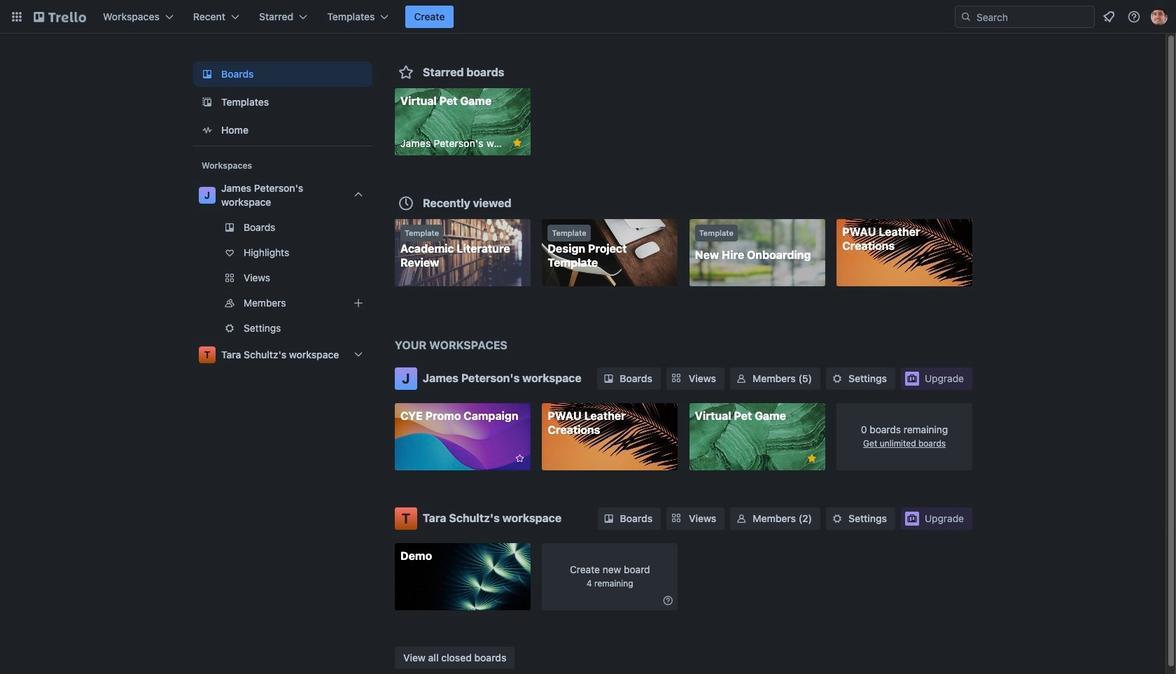 Task type: locate. For each thing, give the bounding box(es) containing it.
james peterson (jamespeterson93) image
[[1151, 8, 1168, 25]]

primary element
[[0, 0, 1177, 34]]

click to unstar this board. it will be removed from your starred list. image
[[511, 137, 524, 149], [806, 452, 818, 465]]

Search field
[[955, 6, 1095, 28]]

sm image
[[602, 372, 616, 386], [735, 372, 749, 386], [735, 512, 749, 526]]

0 notifications image
[[1101, 8, 1118, 25]]

sm image
[[831, 372, 845, 386], [602, 512, 616, 526], [831, 512, 845, 526], [661, 594, 675, 608]]

1 horizontal spatial click to unstar this board. it will be removed from your starred list. image
[[806, 452, 818, 465]]

0 horizontal spatial click to unstar this board. it will be removed from your starred list. image
[[511, 137, 524, 149]]

1 vertical spatial click to unstar this board. it will be removed from your starred list. image
[[806, 452, 818, 465]]

template board image
[[199, 94, 216, 111]]

0 vertical spatial click to unstar this board. it will be removed from your starred list. image
[[511, 137, 524, 149]]



Task type: vqa. For each thing, say whether or not it's contained in the screenshot.
add icon
yes



Task type: describe. For each thing, give the bounding box(es) containing it.
back to home image
[[34, 6, 86, 28]]

home image
[[199, 122, 216, 139]]

add image
[[350, 295, 367, 312]]

click to star this board. it will be added to your starred list. image
[[511, 452, 524, 465]]

open information menu image
[[1128, 10, 1142, 24]]

board image
[[199, 66, 216, 83]]

search image
[[961, 11, 972, 22]]



